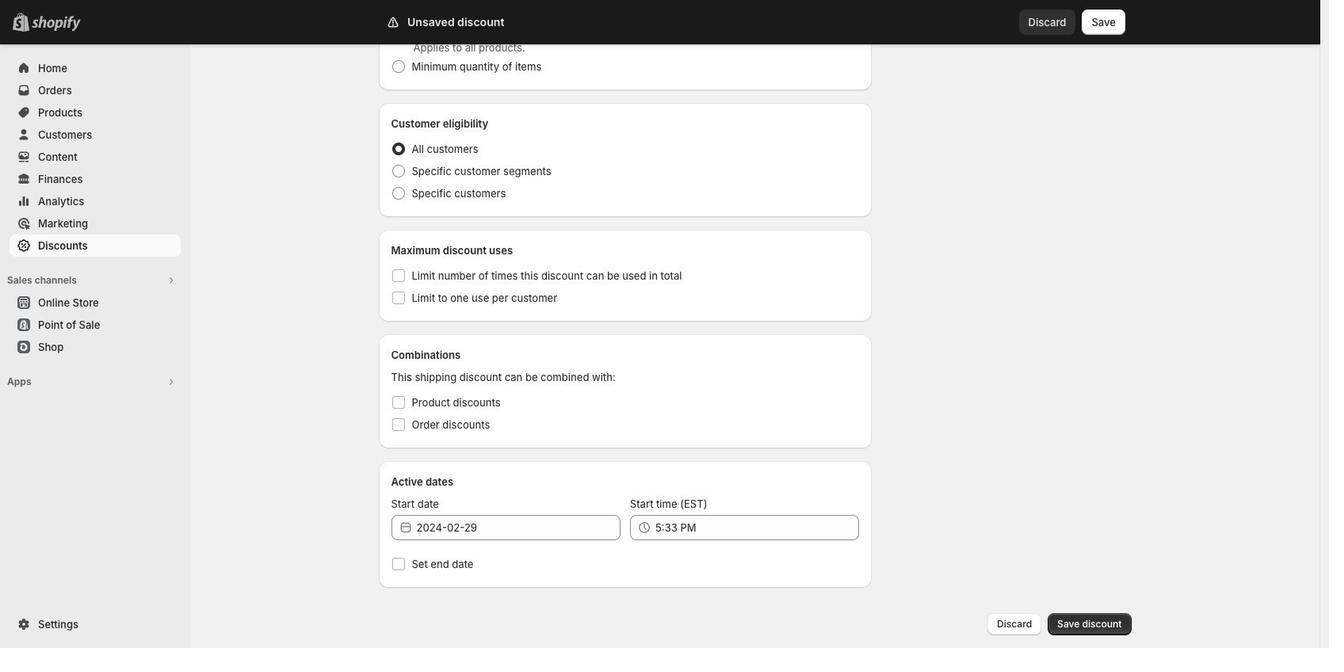 Task type: describe. For each thing, give the bounding box(es) containing it.
shopify image
[[32, 16, 81, 32]]



Task type: vqa. For each thing, say whether or not it's contained in the screenshot.
22 to the left
no



Task type: locate. For each thing, give the bounding box(es) containing it.
YYYY-MM-DD text field
[[417, 515, 620, 541]]

Enter time text field
[[655, 515, 859, 541]]



